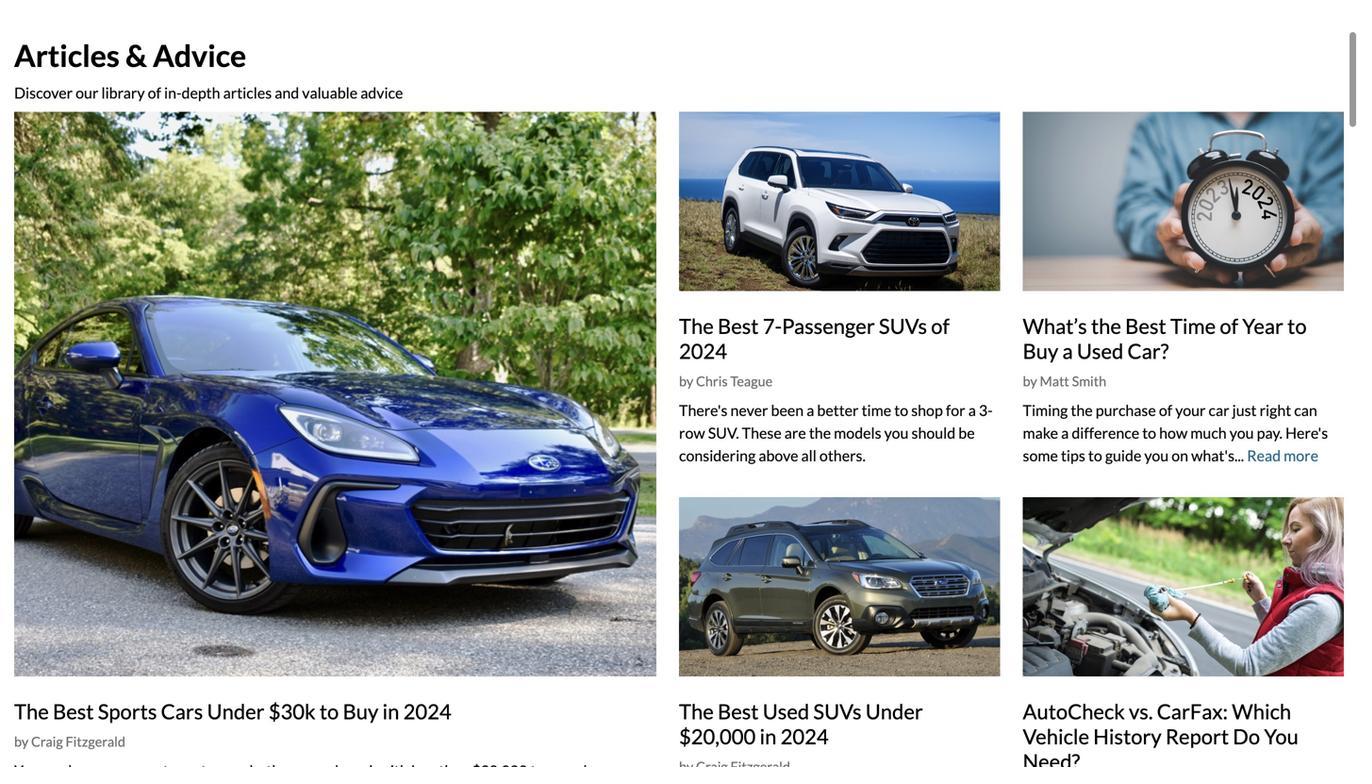 Task type: vqa. For each thing, say whether or not it's contained in the screenshot.
gray
no



Task type: describe. For each thing, give the bounding box(es) containing it.
your
[[1176, 401, 1206, 419]]

be
[[959, 424, 975, 442]]

&
[[126, 37, 147, 74]]

do
[[1234, 724, 1261, 749]]

suvs inside 'the best 7-passenger suvs of 2024'
[[879, 314, 928, 338]]

under for cars
[[207, 699, 265, 724]]

library
[[101, 83, 145, 102]]

of inside what's the best time of year to buy a used car?
[[1221, 314, 1239, 338]]

what's the best time of year to buy a used car?
[[1023, 314, 1308, 363]]

how
[[1160, 424, 1188, 442]]

best for the best used suvs under $20,000 in 2024
[[718, 699, 759, 724]]

shop
[[912, 401, 944, 419]]

used inside what's the best time of year to buy a used car?
[[1078, 339, 1124, 363]]

to for the best sports cars under $30k to buy in 2024
[[320, 699, 339, 724]]

what's
[[1023, 314, 1088, 338]]

passenger
[[782, 314, 875, 338]]

you
[[1265, 724, 1299, 749]]

our
[[76, 83, 99, 102]]

2 horizontal spatial you
[[1230, 424, 1255, 442]]

by for what's the best time of year to buy a used car?
[[1023, 373, 1038, 389]]

chris
[[696, 373, 728, 389]]

right
[[1260, 401, 1292, 419]]

are
[[785, 424, 807, 442]]

what's...
[[1192, 446, 1245, 465]]

make
[[1023, 424, 1059, 442]]

to for what's the best time of year to buy a used car?
[[1288, 314, 1308, 338]]

there's
[[679, 401, 728, 419]]

the best used suvs under $20,000 in 2024 link
[[679, 699, 924, 749]]

above
[[759, 446, 799, 465]]

been
[[771, 401, 804, 419]]

considering
[[679, 446, 756, 465]]

articles
[[223, 83, 272, 102]]

year
[[1243, 314, 1284, 338]]

the best 7-passenger suvs of 2024
[[679, 314, 950, 363]]

teague
[[731, 373, 773, 389]]

of left in-
[[148, 83, 161, 102]]

what's the best time of year to buy a used car? link
[[1023, 314, 1308, 363]]

on
[[1172, 446, 1189, 465]]

difference
[[1072, 424, 1140, 442]]

1 horizontal spatial you
[[1145, 446, 1169, 465]]

in-
[[164, 83, 182, 102]]

much
[[1191, 424, 1227, 442]]

here's
[[1286, 424, 1329, 442]]

the best used suvs under $20,000 in 2024 image
[[679, 497, 1001, 677]]

others.
[[820, 446, 866, 465]]

discover our library of in-depth articles and valuable advice
[[14, 83, 403, 102]]

history
[[1094, 724, 1162, 749]]

time
[[1171, 314, 1217, 338]]

fitzgerald
[[66, 734, 125, 750]]

which
[[1233, 699, 1292, 724]]

what's the best time of year to buy a used car? image
[[1023, 112, 1345, 291]]

by craig fitzgerald
[[14, 734, 125, 750]]

timing the purchase of your car just right can make a difference to how much you pay. here's some tips to guide you on what's...
[[1023, 401, 1329, 465]]

pay.
[[1258, 424, 1283, 442]]

the best 7-passenger suvs of 2024 link
[[679, 314, 950, 363]]

should
[[912, 424, 956, 442]]

better
[[818, 401, 859, 419]]

these
[[742, 424, 782, 442]]

timing
[[1023, 401, 1069, 419]]

all
[[802, 446, 817, 465]]

purchase
[[1096, 401, 1157, 419]]

carfax:
[[1158, 699, 1229, 724]]

to right tips at bottom
[[1089, 446, 1103, 465]]

and
[[275, 83, 299, 102]]

by for the best 7-passenger suvs of 2024
[[679, 373, 694, 389]]

under for suvs
[[866, 699, 924, 724]]

advice
[[153, 37, 246, 74]]

some
[[1023, 446, 1059, 465]]

the for the best 7-passenger suvs of 2024
[[679, 314, 714, 338]]

valuable
[[302, 83, 358, 102]]

for
[[946, 401, 966, 419]]



Task type: locate. For each thing, give the bounding box(es) containing it.
more
[[1285, 446, 1319, 465]]

1 horizontal spatial used
[[1078, 339, 1124, 363]]

vs.
[[1130, 699, 1154, 724]]

used
[[1078, 339, 1124, 363], [763, 699, 810, 724]]

tips
[[1062, 446, 1086, 465]]

a down what's
[[1063, 339, 1074, 363]]

the best 7-passenger suvs of 2024 image
[[679, 112, 1001, 291]]

read
[[1248, 446, 1282, 465]]

0 horizontal spatial 2024
[[404, 699, 452, 724]]

by left craig
[[14, 734, 29, 750]]

the best sports cars under $30k to buy in 2024
[[14, 699, 452, 724]]

0 horizontal spatial used
[[763, 699, 810, 724]]

suvs inside the best used suvs under $20,000 in 2024
[[814, 699, 862, 724]]

2024
[[679, 339, 728, 363], [404, 699, 452, 724], [781, 724, 829, 749]]

0 horizontal spatial you
[[885, 424, 909, 442]]

of
[[148, 83, 161, 102], [932, 314, 950, 338], [1221, 314, 1239, 338], [1160, 401, 1173, 419]]

the best used suvs under $20,000 in 2024
[[679, 699, 924, 749]]

used inside the best used suvs under $20,000 in 2024
[[763, 699, 810, 724]]

by
[[679, 373, 694, 389], [1023, 373, 1038, 389], [14, 734, 29, 750]]

of inside timing the purchase of your car just right can make a difference to how much you pay. here's some tips to guide you on what's...
[[1160, 401, 1173, 419]]

to inside what's the best time of year to buy a used car?
[[1288, 314, 1308, 338]]

2 horizontal spatial 2024
[[781, 724, 829, 749]]

articles
[[14, 37, 120, 74]]

autocheck vs. carfax: which vehicle history report do you need? image
[[1023, 497, 1345, 677]]

$20,000
[[679, 724, 756, 749]]

you left on at the right bottom
[[1145, 446, 1169, 465]]

read more link
[[1248, 446, 1319, 465]]

of up shop
[[932, 314, 950, 338]]

the best sports cars under $30k to buy in 2024 image
[[14, 112, 657, 677]]

you down the time
[[885, 424, 909, 442]]

best inside 'the best 7-passenger suvs of 2024'
[[718, 314, 759, 338]]

a left 3-
[[969, 401, 977, 419]]

1 under from the left
[[207, 699, 265, 724]]

best inside what's the best time of year to buy a used car?
[[1126, 314, 1167, 338]]

the for what's
[[1092, 314, 1122, 338]]

of up how
[[1160, 401, 1173, 419]]

best inside the best used suvs under $20,000 in 2024
[[718, 699, 759, 724]]

of inside 'the best 7-passenger suvs of 2024'
[[932, 314, 950, 338]]

3-
[[979, 401, 993, 419]]

best for the best 7-passenger suvs of 2024
[[718, 314, 759, 338]]

car?
[[1128, 339, 1170, 363]]

0 horizontal spatial by
[[14, 734, 29, 750]]

car
[[1209, 401, 1230, 419]]

time
[[862, 401, 892, 419]]

advice
[[361, 83, 403, 102]]

0 vertical spatial buy
[[1023, 339, 1059, 363]]

2 vertical spatial the
[[810, 424, 832, 442]]

0 horizontal spatial buy
[[343, 699, 379, 724]]

buy for in
[[343, 699, 379, 724]]

buy inside what's the best time of year to buy a used car?
[[1023, 339, 1059, 363]]

you
[[885, 424, 909, 442], [1230, 424, 1255, 442], [1145, 446, 1169, 465]]

by matt smith
[[1023, 373, 1107, 389]]

1 horizontal spatial under
[[866, 699, 924, 724]]

2024 inside 'the best 7-passenger suvs of 2024'
[[679, 339, 728, 363]]

1 vertical spatial suvs
[[814, 699, 862, 724]]

you down just
[[1230, 424, 1255, 442]]

to inside "there's never been a better time to shop for a 3- row suv. these are the models you should be considering above all others."
[[895, 401, 909, 419]]

the inside "there's never been a better time to shop for a 3- row suv. these are the models you should be considering above all others."
[[810, 424, 832, 442]]

0 vertical spatial suvs
[[879, 314, 928, 338]]

the inside what's the best time of year to buy a used car?
[[1092, 314, 1122, 338]]

the right what's
[[1092, 314, 1122, 338]]

the for the best sports cars under $30k to buy in 2024
[[14, 699, 49, 724]]

the
[[1092, 314, 1122, 338], [1072, 401, 1093, 419], [810, 424, 832, 442]]

to left how
[[1143, 424, 1157, 442]]

just
[[1233, 401, 1258, 419]]

the up chris
[[679, 314, 714, 338]]

a
[[1063, 339, 1074, 363], [807, 401, 815, 419], [969, 401, 977, 419], [1062, 424, 1069, 442]]

autocheck vs. carfax: which vehicle history report do you need? link
[[1023, 699, 1299, 767]]

can
[[1295, 401, 1318, 419]]

sports
[[98, 699, 157, 724]]

best up car?
[[1126, 314, 1167, 338]]

0 vertical spatial the
[[1092, 314, 1122, 338]]

best left 7-
[[718, 314, 759, 338]]

0 horizontal spatial under
[[207, 699, 265, 724]]

best up by craig fitzgerald
[[53, 699, 94, 724]]

guide
[[1106, 446, 1142, 465]]

report
[[1166, 724, 1230, 749]]

under inside the best used suvs under $20,000 in 2024
[[866, 699, 924, 724]]

discover
[[14, 83, 73, 102]]

0 vertical spatial used
[[1078, 339, 1124, 363]]

there's never been a better time to shop for a 3- row suv. these are the models you should be considering above all others.
[[679, 401, 993, 465]]

autocheck
[[1023, 699, 1126, 724]]

the inside 'the best 7-passenger suvs of 2024'
[[679, 314, 714, 338]]

craig
[[31, 734, 63, 750]]

best up the $20,000
[[718, 699, 759, 724]]

buy for a
[[1023, 339, 1059, 363]]

buy right $30k
[[343, 699, 379, 724]]

buy
[[1023, 339, 1059, 363], [343, 699, 379, 724]]

suv.
[[708, 424, 739, 442]]

vehicle
[[1023, 724, 1090, 749]]

need?
[[1023, 749, 1081, 767]]

2024 inside the best used suvs under $20,000 in 2024
[[781, 724, 829, 749]]

the best sports cars under $30k to buy in 2024 link
[[14, 699, 452, 724]]

a right been
[[807, 401, 815, 419]]

models
[[834, 424, 882, 442]]

row
[[679, 424, 706, 442]]

1 horizontal spatial in
[[760, 724, 777, 749]]

to for there's never been a better time to shop for a 3- row suv. these are the models you should be considering above all others.
[[895, 401, 909, 419]]

the for the best used suvs under $20,000 in 2024
[[679, 699, 714, 724]]

0 horizontal spatial in
[[383, 699, 400, 724]]

1 vertical spatial used
[[763, 699, 810, 724]]

1 vertical spatial the
[[1072, 401, 1093, 419]]

never
[[731, 401, 769, 419]]

read more
[[1248, 446, 1319, 465]]

depth
[[182, 83, 220, 102]]

2 horizontal spatial by
[[1023, 373, 1038, 389]]

in inside the best used suvs under $20,000 in 2024
[[760, 724, 777, 749]]

by left matt
[[1023, 373, 1038, 389]]

buy down what's
[[1023, 339, 1059, 363]]

articles & advice
[[14, 37, 246, 74]]

the inside the best used suvs under $20,000 in 2024
[[679, 699, 714, 724]]

1 horizontal spatial suvs
[[879, 314, 928, 338]]

a inside what's the best time of year to buy a used car?
[[1063, 339, 1074, 363]]

a up tips at bottom
[[1062, 424, 1069, 442]]

1 horizontal spatial buy
[[1023, 339, 1059, 363]]

smith
[[1073, 373, 1107, 389]]

1 horizontal spatial 2024
[[679, 339, 728, 363]]

to
[[1288, 314, 1308, 338], [895, 401, 909, 419], [1143, 424, 1157, 442], [1089, 446, 1103, 465], [320, 699, 339, 724]]

the
[[679, 314, 714, 338], [14, 699, 49, 724], [679, 699, 714, 724]]

best
[[718, 314, 759, 338], [1126, 314, 1167, 338], [53, 699, 94, 724], [718, 699, 759, 724]]

the up craig
[[14, 699, 49, 724]]

best for the best sports cars under $30k to buy in 2024
[[53, 699, 94, 724]]

under
[[207, 699, 265, 724], [866, 699, 924, 724]]

by for the best sports cars under $30k to buy in 2024
[[14, 734, 29, 750]]

by left chris
[[679, 373, 694, 389]]

autocheck vs. carfax: which vehicle history report do you need?
[[1023, 699, 1299, 767]]

matt
[[1040, 373, 1070, 389]]

cars
[[161, 699, 203, 724]]

the right are
[[810, 424, 832, 442]]

0 horizontal spatial suvs
[[814, 699, 862, 724]]

2 under from the left
[[866, 699, 924, 724]]

in
[[383, 699, 400, 724], [760, 724, 777, 749]]

1 horizontal spatial by
[[679, 373, 694, 389]]

7-
[[763, 314, 782, 338]]

to right year
[[1288, 314, 1308, 338]]

to right the time
[[895, 401, 909, 419]]

of left year
[[1221, 314, 1239, 338]]

by chris teague
[[679, 373, 773, 389]]

you inside "there's never been a better time to shop for a 3- row suv. these are the models you should be considering above all others."
[[885, 424, 909, 442]]

$30k
[[269, 699, 316, 724]]

the down smith
[[1072, 401, 1093, 419]]

the up the $20,000
[[679, 699, 714, 724]]

the for timing
[[1072, 401, 1093, 419]]

a inside timing the purchase of your car just right can make a difference to how much you pay. here's some tips to guide you on what's...
[[1062, 424, 1069, 442]]

the inside timing the purchase of your car just right can make a difference to how much you pay. here's some tips to guide you on what's...
[[1072, 401, 1093, 419]]

1 vertical spatial buy
[[343, 699, 379, 724]]

to right $30k
[[320, 699, 339, 724]]

suvs
[[879, 314, 928, 338], [814, 699, 862, 724]]



